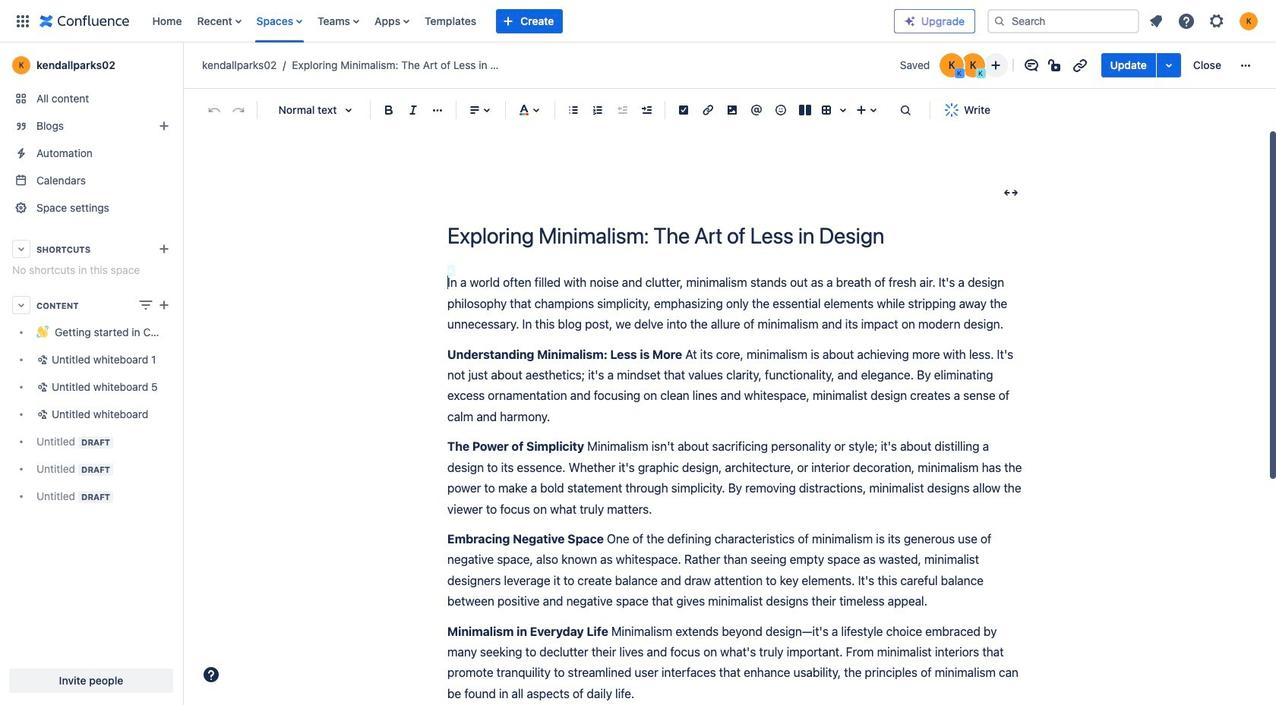 Task type: vqa. For each thing, say whether or not it's contained in the screenshot.
SEARCH field
yes



Task type: locate. For each thing, give the bounding box(es) containing it.
group
[[1101, 53, 1231, 78]]

appswitcher icon image
[[14, 12, 32, 30]]

action item [] image
[[675, 101, 693, 119]]

settings icon image
[[1208, 12, 1226, 30]]

table ⇧⌥t image
[[818, 101, 836, 119]]

avatar group element
[[938, 52, 987, 79]]

italic ⌘i image
[[404, 101, 422, 119]]

banner
[[0, 0, 1276, 43]]

Main content area, start typing to enter text. text field
[[448, 273, 1025, 706]]

notification icon image
[[1147, 12, 1166, 30]]

premium image
[[904, 15, 916, 27]]

0 horizontal spatial list
[[145, 0, 894, 42]]

None search field
[[988, 9, 1140, 33]]

align left image
[[466, 101, 484, 119]]

Blog post title text field
[[448, 224, 1025, 249]]

add shortcut image
[[155, 240, 173, 258]]

list
[[145, 0, 894, 42], [1143, 7, 1267, 35]]

tree
[[6, 319, 176, 511]]

1 horizontal spatial list
[[1143, 7, 1267, 35]]

table size image
[[834, 101, 853, 119]]

layouts image
[[796, 101, 815, 119]]

make page full-width image
[[1002, 184, 1020, 202]]

list formating group
[[562, 98, 659, 122]]

confluence image
[[40, 12, 130, 30], [40, 12, 130, 30]]

create a blog image
[[155, 117, 173, 135]]

indent tab image
[[637, 101, 656, 119]]

text formatting group
[[377, 98, 450, 122]]

numbered list ⌘⇧7 image
[[589, 101, 607, 119]]

comment icon image
[[1022, 56, 1041, 74]]

add image, video, or file image
[[723, 101, 742, 119]]



Task type: describe. For each thing, give the bounding box(es) containing it.
more formatting image
[[429, 101, 447, 119]]

your profile and preferences image
[[1240, 12, 1258, 30]]

adjust update settings image
[[1160, 56, 1178, 74]]

no restrictions image
[[1047, 56, 1065, 74]]

emoji : image
[[772, 101, 790, 119]]

collapse sidebar image
[[166, 50, 199, 81]]

Search field
[[988, 9, 1140, 33]]

link ⌘k image
[[699, 101, 717, 119]]

list for the appswitcher icon in the top left of the page
[[145, 0, 894, 42]]

mention @ image
[[748, 101, 766, 119]]

find and replace image
[[897, 101, 915, 119]]

space element
[[0, 43, 182, 706]]

global element
[[9, 0, 894, 42]]

help icon image
[[1178, 12, 1196, 30]]

change view image
[[137, 296, 155, 315]]

create image
[[155, 296, 173, 315]]

tree inside the space element
[[6, 319, 176, 511]]

more image
[[1237, 56, 1255, 74]]

invite to edit image
[[987, 56, 1005, 74]]

bold ⌘b image
[[380, 101, 398, 119]]

list for premium icon
[[1143, 7, 1267, 35]]

copy link image
[[1071, 56, 1089, 74]]

bullet list ⌘⇧8 image
[[565, 101, 583, 119]]

search image
[[994, 15, 1006, 27]]



